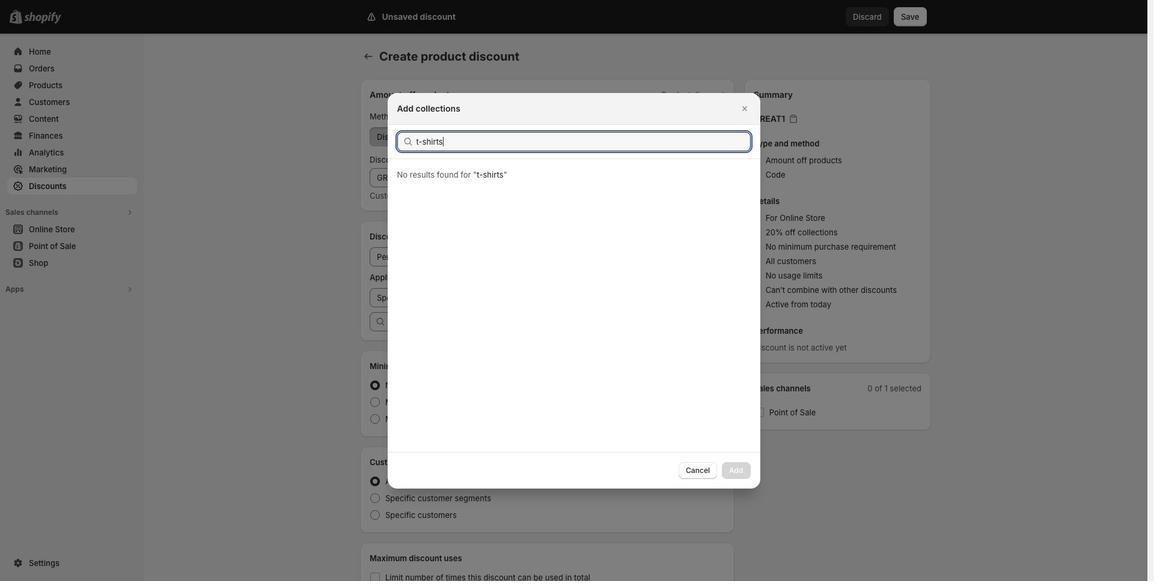Task type: vqa. For each thing, say whether or not it's contained in the screenshot.
Search countries 'text box'
no



Task type: describe. For each thing, give the bounding box(es) containing it.
Search collections text field
[[416, 132, 751, 151]]



Task type: locate. For each thing, give the bounding box(es) containing it.
dialog
[[0, 93, 1148, 489]]

shopify image
[[24, 12, 61, 24]]



